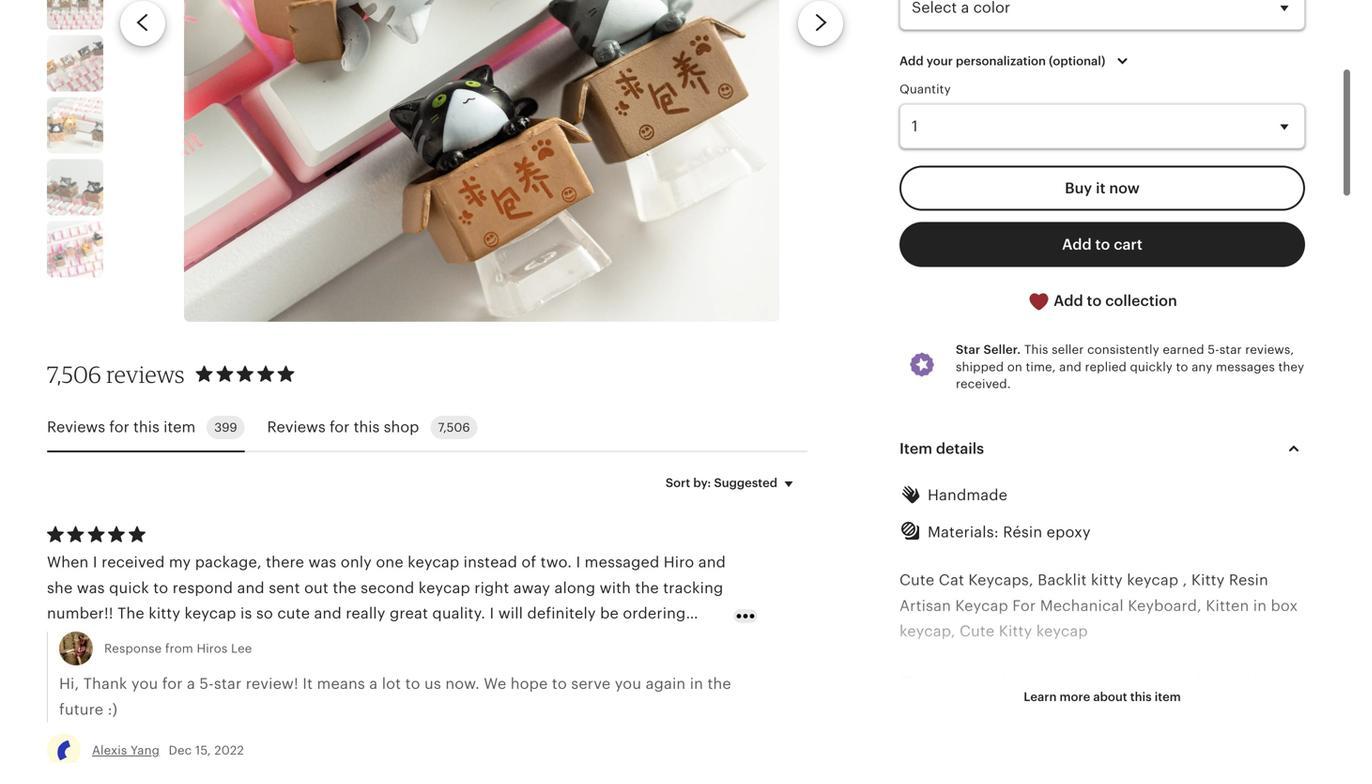 Task type: locate. For each thing, give the bounding box(es) containing it.
this
[[133, 419, 160, 436], [354, 419, 380, 436], [1131, 690, 1152, 705], [1051, 751, 1078, 764]]

cute up the artisan on the bottom
[[900, 572, 935, 589]]

for down 7,506 reviews at the left
[[109, 419, 129, 436]]

0 vertical spatial kitty
[[1091, 572, 1123, 589]]

1 horizontal spatial of
[[992, 674, 1007, 691]]

0 vertical spatial cute
[[277, 605, 310, 622]]

cute cat keycaps backlit kitty keycap kitty resin artisan image 4 image
[[47, 0, 103, 30]]

a left lot on the left bottom of the page
[[369, 676, 378, 693]]

cute inside when i received my package, there was only one keycap instead of two. i messaged hiro and she was quick to respond and sent out the second keycap right away along with the tracking number!! the kitty keycap is so cute and really great quality. i will definitely be ordering more!! 😊
[[277, 605, 310, 622]]

cute,
[[948, 700, 985, 717]]

1 horizontal spatial we
[[1021, 700, 1042, 717]]

now
[[1110, 180, 1140, 197]]

1 horizontal spatial the
[[900, 674, 927, 691]]

from
[[165, 642, 193, 656]]

this seller consistently earned 5-star reviews, shipped on time, and replied quickly to any messages they received.
[[956, 343, 1305, 391]]

for down response from hiros lee
[[162, 676, 183, 693]]

item details button
[[883, 427, 1323, 472]]

2 horizontal spatial in
[[1254, 598, 1267, 615]]

reviews down 7,506 reviews at the left
[[47, 419, 105, 436]]

thank
[[83, 676, 127, 693]]

for left shop
[[330, 419, 350, 436]]

this down reviews
[[133, 419, 160, 436]]

a right it's
[[1110, 674, 1119, 691]]

add left cart
[[1062, 236, 1092, 253]]

1 horizontal spatial you
[[615, 676, 642, 693]]

keycap,
[[900, 623, 956, 640]]

0 horizontal spatial star
[[214, 676, 242, 693]]

0 horizontal spatial reviews
[[47, 419, 105, 436]]

why up purring,
[[1235, 674, 1264, 691]]

alexis yang dec 15, 2022
[[92, 744, 244, 758]]

so inside the science of cute (yes, it's a thing) explains why cats are so cute, and we want these meowing purring, scratching, pooping creatures to live in our homes. that's why we made this heart-stolen cat keycap
[[927, 700, 944, 717]]

1 horizontal spatial why
[[1235, 674, 1264, 691]]

our
[[1192, 725, 1216, 742]]

quickly
[[1130, 360, 1173, 374]]

a down from
[[187, 676, 195, 693]]

add up seller at the top
[[1054, 292, 1084, 309]]

for
[[109, 419, 129, 436], [330, 419, 350, 436], [162, 676, 183, 693]]

1 you from the left
[[131, 676, 158, 693]]

to right quick
[[153, 580, 168, 597]]

along
[[555, 580, 596, 597]]

kitty right ,
[[1192, 572, 1225, 589]]

in right again
[[690, 676, 704, 693]]

2 horizontal spatial the
[[708, 676, 732, 693]]

5- up any
[[1208, 343, 1220, 357]]

keycap inside the science of cute (yes, it's a thing) explains why cats are so cute, and we want these meowing purring, scratching, pooping creatures to live in our homes. that's why we made this heart-stolen cat keycap
[[1202, 751, 1254, 764]]

this left shop
[[354, 419, 380, 436]]

cute
[[277, 605, 310, 622], [1011, 674, 1043, 691]]

item left 399
[[164, 419, 196, 436]]

it
[[303, 676, 313, 693]]

0 vertical spatial the
[[118, 605, 144, 622]]

of
[[522, 554, 537, 571], [992, 674, 1007, 691]]

add inside add to collection button
[[1054, 292, 1084, 309]]

2 horizontal spatial for
[[330, 419, 350, 436]]

to
[[1096, 236, 1111, 253], [1087, 292, 1102, 309], [1177, 360, 1189, 374], [153, 580, 168, 597], [405, 676, 420, 693], [552, 676, 567, 693], [1126, 725, 1141, 742]]

cute cat keycaps backlit kitty keycap kitty resin artisan image 5 image
[[47, 35, 103, 92]]

0 vertical spatial star
[[1220, 343, 1242, 357]]

to left cart
[[1096, 236, 1111, 253]]

1 horizontal spatial kitty
[[1091, 572, 1123, 589]]

0 vertical spatial add
[[900, 54, 924, 68]]

why down "scratching,"
[[947, 751, 977, 764]]

reviews for this shop
[[267, 419, 419, 436]]

reviews right 399
[[267, 419, 326, 436]]

i right when
[[93, 554, 97, 571]]

,
[[1183, 572, 1188, 589]]

reviews for reviews for this item
[[47, 419, 105, 436]]

1 horizontal spatial cute
[[1011, 674, 1043, 691]]

0 vertical spatial 7,506
[[47, 360, 102, 388]]

cute cat keycaps backlit kitty keycap kitty resin artisan image 8 image
[[47, 221, 103, 278]]

1 vertical spatial why
[[947, 751, 977, 764]]

1 horizontal spatial in
[[1174, 725, 1188, 742]]

the down only
[[333, 580, 357, 597]]

1 horizontal spatial 7,506
[[438, 421, 470, 435]]

1 vertical spatial 7,506
[[438, 421, 470, 435]]

0 horizontal spatial 7,506
[[47, 360, 102, 388]]

to left collection
[[1087, 292, 1102, 309]]

kitty up mechanical
[[1091, 572, 1123, 589]]

add for add to collection
[[1054, 292, 1084, 309]]

the up ordering
[[635, 580, 659, 597]]

add
[[900, 54, 924, 68], [1062, 236, 1092, 253], [1054, 292, 1084, 309]]

0 horizontal spatial so
[[256, 605, 273, 622]]

2 horizontal spatial a
[[1110, 674, 1119, 691]]

shop
[[384, 419, 419, 436]]

cute cat keycaps backlit kitty keycap kitty resin artisan image 6 image
[[47, 97, 103, 154]]

kitty up response from hiros lee
[[149, 605, 180, 622]]

to left the live
[[1126, 725, 1141, 742]]

1 vertical spatial star
[[214, 676, 242, 693]]

hiros
[[197, 642, 228, 656]]

dec
[[169, 744, 192, 758]]

cute cat keycaps, backlit kitty keycap , kitty resin artisan keycap for mechanical keyboard, kitten in box keycap, cute kitty keycap
[[900, 572, 1298, 640]]

5- down hiros
[[200, 676, 214, 693]]

want
[[1046, 700, 1082, 717]]

0 vertical spatial was
[[309, 554, 337, 571]]

cat
[[939, 572, 965, 589]]

1 horizontal spatial for
[[162, 676, 183, 693]]

i left will
[[490, 605, 494, 622]]

kitty inside when i received my package, there was only one keycap instead of two. i messaged hiro and she was quick to respond and sent out the second keycap right away along with the tracking number!! the kitty keycap is so cute and really great quality. i will definitely be ordering more!! 😊
[[149, 605, 180, 622]]

0 horizontal spatial for
[[109, 419, 129, 436]]

in inside cute cat keycaps, backlit kitty keycap , kitty resin artisan keycap for mechanical keyboard, kitten in box keycap, cute kitty keycap
[[1254, 598, 1267, 615]]

this inside the science of cute (yes, it's a thing) explains why cats are so cute, and we want these meowing purring, scratching, pooping creatures to live in our homes. that's why we made this heart-stolen cat keycap
[[1051, 751, 1078, 764]]

stolen
[[1126, 751, 1171, 764]]

the right again
[[708, 676, 732, 693]]

i right 'two.'
[[576, 554, 581, 571]]

2 reviews from the left
[[267, 419, 326, 436]]

ordering
[[623, 605, 686, 622]]

and down out
[[314, 605, 342, 622]]

keycap
[[956, 598, 1009, 615]]

they
[[1279, 360, 1305, 374]]

0 vertical spatial 5-
[[1208, 343, 1220, 357]]

0 vertical spatial in
[[1254, 598, 1267, 615]]

i
[[93, 554, 97, 571], [576, 554, 581, 571], [490, 605, 494, 622]]

1 vertical spatial kitty
[[999, 623, 1033, 640]]

tracking
[[663, 580, 724, 597]]

you right the serve
[[615, 676, 642, 693]]

you down the response
[[131, 676, 158, 693]]

keycap down the homes.
[[1202, 751, 1254, 764]]

was up out
[[309, 554, 337, 571]]

the up are
[[900, 674, 927, 691]]

cute down keycap
[[960, 623, 995, 640]]

again
[[646, 676, 686, 693]]

and up tracking
[[699, 554, 726, 571]]

learn
[[1024, 690, 1057, 705]]

1 vertical spatial kitty
[[149, 605, 180, 622]]

cute inside the science of cute (yes, it's a thing) explains why cats are so cute, and we want these meowing purring, scratching, pooping creatures to live in our homes. that's why we made this heart-stolen cat keycap
[[1011, 674, 1043, 691]]

5-
[[1208, 343, 1220, 357], [200, 676, 214, 693]]

consistently
[[1088, 343, 1160, 357]]

and down seller at the top
[[1060, 360, 1082, 374]]

0 vertical spatial of
[[522, 554, 537, 571]]

future
[[59, 702, 104, 718]]

great
[[390, 605, 428, 622]]

messaged
[[585, 554, 660, 571]]

item inside "dropdown button"
[[1155, 690, 1181, 705]]

star seller.
[[956, 343, 1021, 357]]

we down pooping
[[981, 751, 1002, 764]]

add inside add your personalization (optional) dropdown button
[[900, 54, 924, 68]]

1 horizontal spatial 5-
[[1208, 343, 1220, 357]]

0 horizontal spatial in
[[690, 676, 704, 693]]

the down quick
[[118, 605, 144, 622]]

add to cart button
[[900, 222, 1306, 267]]

1 horizontal spatial cute
[[960, 623, 995, 640]]

was up number!!
[[77, 580, 105, 597]]

0 vertical spatial kitty
[[1192, 572, 1225, 589]]

to left the us
[[405, 676, 420, 693]]

cute cat keycaps backlit kitty keycap kitty resin artisan image 7 image
[[47, 159, 103, 216]]

buy it now
[[1065, 180, 1140, 197]]

to down earned
[[1177, 360, 1189, 374]]

the science of cute (yes, it's a thing) explains why cats are so cute, and we want these meowing purring, scratching, pooping creatures to live in our homes. that's why we made this heart-stolen cat keycap 
[[900, 674, 1299, 764]]

1 vertical spatial cute
[[960, 623, 995, 640]]

keycap down mechanical
[[1037, 623, 1088, 640]]

1 horizontal spatial so
[[927, 700, 944, 717]]

1 horizontal spatial star
[[1220, 343, 1242, 357]]

0 horizontal spatial a
[[187, 676, 195, 693]]

sent
[[269, 580, 300, 597]]

buy it now button
[[900, 166, 1306, 211]]

to right the hope
[[552, 676, 567, 693]]

cute cat keycaps backlit kitty keycap kitty resin artisan image 1 image
[[184, 0, 780, 322]]

this inside "dropdown button"
[[1131, 690, 1152, 705]]

to inside button
[[1096, 236, 1111, 253]]

kitty inside cute cat keycaps, backlit kitty keycap , kitty resin artisan keycap for mechanical keyboard, kitten in box keycap, cute kitty keycap
[[1091, 572, 1123, 589]]

0 horizontal spatial you
[[131, 676, 158, 693]]

so right are
[[927, 700, 944, 717]]

1 horizontal spatial the
[[635, 580, 659, 597]]

sort by: suggested
[[666, 476, 778, 490]]

0 horizontal spatial of
[[522, 554, 537, 571]]

cute down sent
[[277, 605, 310, 622]]

0 horizontal spatial we
[[981, 751, 1002, 764]]

0 horizontal spatial 5-
[[200, 676, 214, 693]]

1 vertical spatial of
[[992, 674, 1007, 691]]

by:
[[694, 476, 711, 490]]

means
[[317, 676, 365, 693]]

kitty down for in the bottom of the page
[[999, 623, 1033, 640]]

this down creatures
[[1051, 751, 1078, 764]]

cart
[[1114, 236, 1143, 253]]

mechanical
[[1040, 598, 1124, 615]]

1 vertical spatial we
[[981, 751, 1002, 764]]

0 vertical spatial so
[[256, 605, 273, 622]]

we up pooping
[[1021, 700, 1042, 717]]

1 vertical spatial so
[[927, 700, 944, 717]]

reviews,
[[1246, 343, 1295, 357]]

and up pooping
[[989, 700, 1017, 717]]

you
[[131, 676, 158, 693], [615, 676, 642, 693]]

0 horizontal spatial kitty
[[149, 605, 180, 622]]

star
[[1220, 343, 1242, 357], [214, 676, 242, 693]]

to inside button
[[1087, 292, 1102, 309]]

hope
[[511, 676, 548, 693]]

1 vertical spatial the
[[900, 674, 927, 691]]

we
[[1021, 700, 1042, 717], [981, 751, 1002, 764]]

this right "about"
[[1131, 690, 1152, 705]]

right
[[475, 580, 509, 597]]

the
[[333, 580, 357, 597], [635, 580, 659, 597], [708, 676, 732, 693]]

star down lee
[[214, 676, 242, 693]]

2 vertical spatial in
[[1174, 725, 1188, 742]]

tab list containing reviews for this item
[[47, 405, 808, 453]]

in left box
[[1254, 598, 1267, 615]]

0 horizontal spatial the
[[333, 580, 357, 597]]

1 vertical spatial add
[[1062, 236, 1092, 253]]

1 vertical spatial in
[[690, 676, 704, 693]]

of up away
[[522, 554, 537, 571]]

star inside this seller consistently earned 5-star reviews, shipped on time, and replied quickly to any messages they received.
[[1220, 343, 1242, 357]]

of inside when i received my package, there was only one keycap instead of two. i messaged hiro and she was quick to respond and sent out the second keycap right away along with the tracking number!! the kitty keycap is so cute and really great quality. i will definitely be ordering more!! 😊
[[522, 554, 537, 571]]

1 horizontal spatial item
[[1155, 690, 1181, 705]]

tab list
[[47, 405, 808, 453]]

in left our
[[1174, 725, 1188, 742]]

resin
[[1229, 572, 1269, 589]]

and
[[1060, 360, 1082, 374], [699, 554, 726, 571], [237, 580, 265, 597], [314, 605, 342, 622], [989, 700, 1017, 717]]

she
[[47, 580, 73, 597]]

1 horizontal spatial reviews
[[267, 419, 326, 436]]

cute left (yes,
[[1011, 674, 1043, 691]]

1 vertical spatial 5-
[[200, 676, 214, 693]]

made
[[1006, 751, 1047, 764]]

more!!
[[47, 631, 94, 648]]

of right science at the bottom right of page
[[992, 674, 1007, 691]]

the inside the science of cute (yes, it's a thing) explains why cats are so cute, and we want these meowing purring, scratching, pooping creatures to live in our homes. that's why we made this heart-stolen cat keycap
[[900, 674, 927, 691]]

0 horizontal spatial the
[[118, 605, 144, 622]]

0 horizontal spatial cute
[[277, 605, 310, 622]]

serve
[[571, 676, 611, 693]]

package,
[[195, 554, 262, 571]]

a
[[1110, 674, 1119, 691], [187, 676, 195, 693], [369, 676, 378, 693]]

item
[[164, 419, 196, 436], [1155, 690, 1181, 705]]

reviews for this item
[[47, 419, 196, 436]]

0 horizontal spatial cute
[[900, 572, 935, 589]]

0 horizontal spatial was
[[77, 580, 105, 597]]

7,506 up reviews for this item
[[47, 360, 102, 388]]

on
[[1008, 360, 1023, 374]]

(yes,
[[1048, 674, 1082, 691]]

kitty
[[1192, 572, 1225, 589], [999, 623, 1033, 640]]

so right is
[[256, 605, 273, 622]]

0 horizontal spatial item
[[164, 419, 196, 436]]

add inside add to cart button
[[1062, 236, 1092, 253]]

star up messages
[[1220, 343, 1242, 357]]

definitely
[[527, 605, 596, 622]]

seller
[[1052, 343, 1084, 357]]

2 vertical spatial add
[[1054, 292, 1084, 309]]

add left your
[[900, 54, 924, 68]]

keycaps,
[[969, 572, 1034, 589]]

in inside hi, thank you for a 5-star review! it means a lot to us now. we hope to serve you again in the future :)
[[690, 676, 704, 693]]

7,506 right shop
[[438, 421, 470, 435]]

star inside hi, thank you for a 5-star review! it means a lot to us now. we hope to serve you again in the future :)
[[214, 676, 242, 693]]

now.
[[446, 676, 480, 693]]

item up the live
[[1155, 690, 1181, 705]]

0 vertical spatial why
[[1235, 674, 1264, 691]]

1 horizontal spatial kitty
[[1192, 572, 1225, 589]]

1 vertical spatial cute
[[1011, 674, 1043, 691]]

1 reviews from the left
[[47, 419, 105, 436]]

keycap up quality.
[[419, 580, 470, 597]]

why
[[1235, 674, 1264, 691], [947, 751, 977, 764]]

add to collection
[[1050, 292, 1178, 309]]

1 vertical spatial item
[[1155, 690, 1181, 705]]

alexis
[[92, 744, 127, 758]]

any
[[1192, 360, 1213, 374]]



Task type: describe. For each thing, give the bounding box(es) containing it.
and inside this seller consistently earned 5-star reviews, shipped on time, and replied quickly to any messages they received.
[[1060, 360, 1082, 374]]

time,
[[1026, 360, 1056, 374]]

of inside the science of cute (yes, it's a thing) explains why cats are so cute, and we want these meowing purring, scratching, pooping creatures to live in our homes. that's why we made this heart-stolen cat keycap
[[992, 674, 1007, 691]]

materials: résin epoxy
[[928, 524, 1091, 541]]

for for item
[[109, 419, 129, 436]]

the inside when i received my package, there was only one keycap instead of two. i messaged hiro and she was quick to respond and sent out the second keycap right away along with the tracking number!! the kitty keycap is so cute and really great quality. i will definitely be ordering more!! 😊
[[118, 605, 144, 622]]

0 vertical spatial we
[[1021, 700, 1042, 717]]

respond
[[173, 580, 233, 597]]

cats
[[1269, 674, 1299, 691]]

scratching,
[[900, 725, 982, 742]]

0 vertical spatial item
[[164, 419, 196, 436]]

with
[[600, 580, 631, 597]]

hi, thank you for a 5-star review! it means a lot to us now. we hope to serve you again in the future :)
[[59, 676, 732, 718]]

quantity
[[900, 82, 951, 96]]

cat
[[1175, 751, 1198, 764]]

backlit
[[1038, 572, 1087, 589]]

learn more about this item
[[1024, 690, 1181, 705]]

add to cart
[[1062, 236, 1143, 253]]

399
[[214, 421, 237, 435]]

sort by: suggested button
[[652, 464, 814, 503]]

1 vertical spatial was
[[77, 580, 105, 597]]

alexis yang link
[[92, 744, 160, 758]]

live
[[1145, 725, 1170, 742]]

received.
[[956, 377, 1011, 391]]

1 horizontal spatial i
[[490, 605, 494, 622]]

out
[[304, 580, 329, 597]]

my
[[169, 554, 191, 571]]

add for add your personalization (optional)
[[900, 54, 924, 68]]

and up is
[[237, 580, 265, 597]]

pooping
[[986, 725, 1048, 742]]

for
[[1013, 598, 1036, 615]]

résin
[[1003, 524, 1043, 541]]

7,506 for 7,506 reviews
[[47, 360, 102, 388]]

yang
[[131, 744, 160, 758]]

item
[[900, 441, 933, 458]]

0 horizontal spatial kitty
[[999, 623, 1033, 640]]

0 horizontal spatial why
[[947, 751, 977, 764]]

in inside the science of cute (yes, it's a thing) explains why cats are so cute, and we want these meowing purring, scratching, pooping creatures to live in our homes. that's why we made this heart-stolen cat keycap
[[1174, 725, 1188, 742]]

science
[[931, 674, 988, 691]]

add to collection button
[[900, 278, 1306, 325]]

we
[[484, 676, 507, 693]]

1 horizontal spatial a
[[369, 676, 378, 693]]

to inside the science of cute (yes, it's a thing) explains why cats are so cute, and we want these meowing purring, scratching, pooping creatures to live in our homes. that's why we made this heart-stolen cat keycap
[[1126, 725, 1141, 742]]

two.
[[541, 554, 572, 571]]

lot
[[382, 676, 401, 693]]

keyboard,
[[1128, 598, 1202, 615]]

keycap down 'respond'
[[185, 605, 236, 622]]

2 you from the left
[[615, 676, 642, 693]]

0 horizontal spatial i
[[93, 554, 97, 571]]

only
[[341, 554, 372, 571]]

0 vertical spatial cute
[[900, 572, 935, 589]]

details
[[936, 441, 985, 458]]

for for shop
[[330, 419, 350, 436]]

purring,
[[1202, 700, 1261, 717]]

hiro
[[664, 554, 695, 571]]

7,506 for 7,506
[[438, 421, 470, 435]]

item details
[[900, 441, 985, 458]]

artisan
[[900, 598, 952, 615]]

replied
[[1085, 360, 1127, 374]]

received
[[102, 554, 165, 571]]

meowing
[[1130, 700, 1198, 717]]

5- inside this seller consistently earned 5-star reviews, shipped on time, and replied quickly to any messages they received.
[[1208, 343, 1220, 357]]

personalization
[[956, 54, 1046, 68]]

2 horizontal spatial i
[[576, 554, 581, 571]]

messages
[[1216, 360, 1276, 374]]

keycap up keyboard,
[[1127, 572, 1179, 589]]

away
[[514, 580, 551, 597]]

suggested
[[714, 476, 778, 490]]

and inside the science of cute (yes, it's a thing) explains why cats are so cute, and we want these meowing purring, scratching, pooping creatures to live in our homes. that's why we made this heart-stolen cat keycap
[[989, 700, 1017, 717]]

hi,
[[59, 676, 79, 693]]

box
[[1271, 598, 1298, 615]]

to inside this seller consistently earned 5-star reviews, shipped on time, and replied quickly to any messages they received.
[[1177, 360, 1189, 374]]

are
[[900, 700, 923, 717]]

this
[[1025, 343, 1049, 357]]

add for add to cart
[[1062, 236, 1092, 253]]

😊
[[98, 631, 114, 648]]

quality.
[[432, 605, 486, 622]]

response from hiros lee
[[104, 642, 252, 656]]

thing)
[[1123, 674, 1166, 691]]

sort
[[666, 476, 691, 490]]

number!!
[[47, 605, 113, 622]]

review!
[[246, 676, 299, 693]]

1 horizontal spatial was
[[309, 554, 337, 571]]

creatures
[[1052, 725, 1121, 742]]

seller.
[[984, 343, 1021, 357]]

it's
[[1086, 674, 1106, 691]]

instead
[[464, 554, 518, 571]]

one
[[376, 554, 404, 571]]

materials:
[[928, 524, 999, 541]]

star
[[956, 343, 981, 357]]

buy
[[1065, 180, 1093, 197]]

keycap right one
[[408, 554, 460, 571]]

(optional)
[[1049, 54, 1106, 68]]

shipped
[[956, 360, 1004, 374]]

5- inside hi, thank you for a 5-star review! it means a lot to us now. we hope to serve you again in the future :)
[[200, 676, 214, 693]]

more
[[1060, 690, 1091, 705]]

a inside the science of cute (yes, it's a thing) explains why cats are so cute, and we want these meowing purring, scratching, pooping creatures to live in our homes. that's why we made this heart-stolen cat keycap
[[1110, 674, 1119, 691]]

these
[[1086, 700, 1126, 717]]

for inside hi, thank you for a 5-star review! it means a lot to us now. we hope to serve you again in the future :)
[[162, 676, 183, 693]]

add your personalization (optional)
[[900, 54, 1106, 68]]

to inside when i received my package, there was only one keycap instead of two. i messaged hiro and she was quick to respond and sent out the second keycap right away along with the tracking number!! the kitty keycap is so cute and really great quality. i will definitely be ordering more!! 😊
[[153, 580, 168, 597]]

really
[[346, 605, 386, 622]]

reviews for reviews for this shop
[[267, 419, 326, 436]]

explains
[[1170, 674, 1231, 691]]

it
[[1096, 180, 1106, 197]]

that's
[[900, 751, 943, 764]]

so inside when i received my package, there was only one keycap instead of two. i messaged hiro and she was quick to respond and sent out the second keycap right away along with the tracking number!! the kitty keycap is so cute and really great quality. i will definitely be ordering more!! 😊
[[256, 605, 273, 622]]

the inside hi, thank you for a 5-star review! it means a lot to us now. we hope to serve you again in the future :)
[[708, 676, 732, 693]]



Task type: vqa. For each thing, say whether or not it's contained in the screenshot.
Video Games
no



